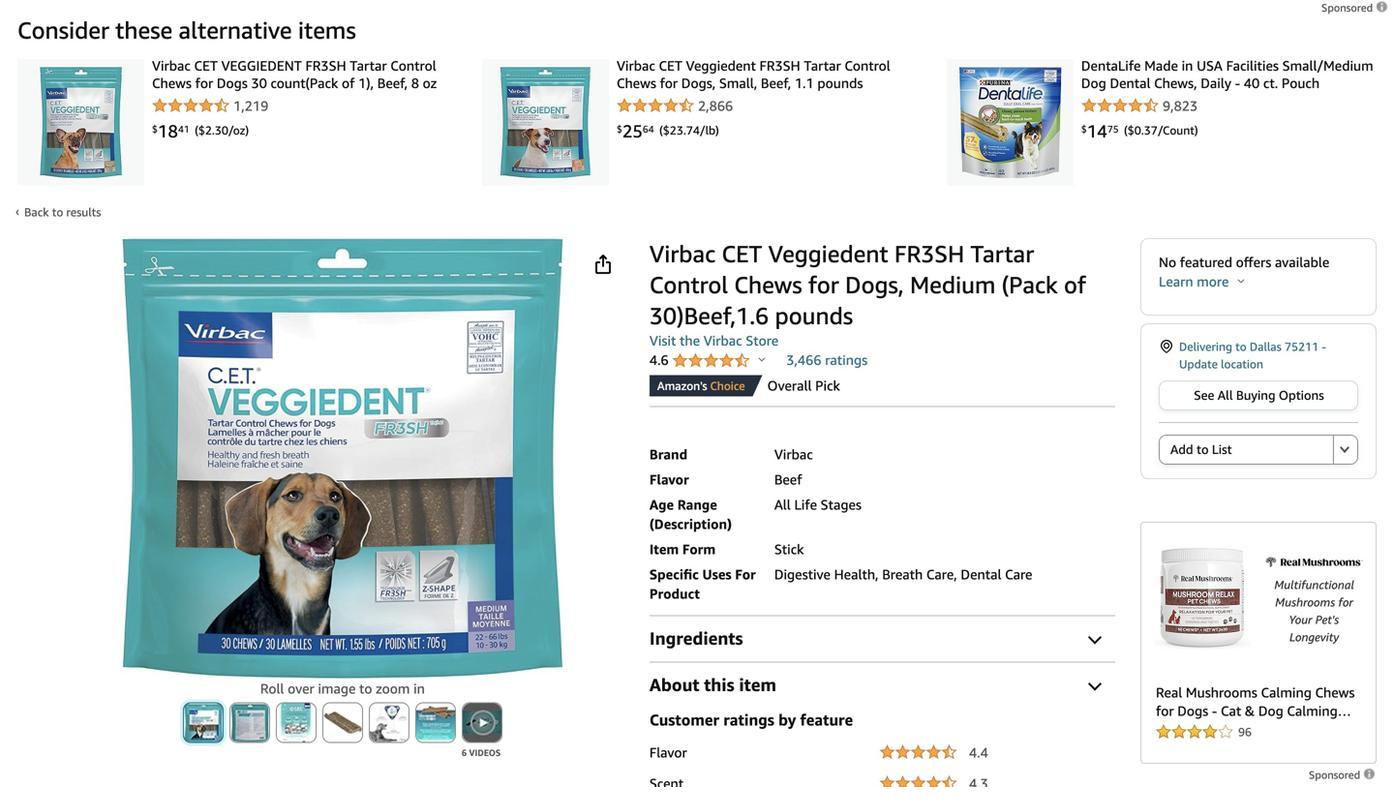Task type: vqa. For each thing, say whether or not it's contained in the screenshot.
Sponsored Ad - Emraw Graph Paper Notebooks Spiral Quad Ruled Grid Notebook Heavy Duty White Paper 100 Sheets Assorted Colo... image
no



Task type: locate. For each thing, give the bounding box(es) containing it.
dogs, for medium
[[845, 271, 904, 299]]

$ left 75
[[1082, 123, 1087, 134]]

- right '75211'
[[1322, 340, 1327, 353]]

virbac cet veggiedent fr3sh tartar control chews for dogs 30 count(pack of 1), beef, 8 oz
[[152, 58, 437, 91]]

virbac for 30
[[152, 58, 191, 74]]

2 horizontal spatial for
[[808, 271, 839, 299]]

0 horizontal spatial -
[[1235, 75, 1241, 91]]

2 horizontal spatial control
[[845, 58, 891, 74]]

tartar up 1.1
[[804, 58, 841, 74]]

tartar inside virbac cet veggiedent fr3sh tartar control chews for dogs 30 count(pack of 1), beef, 8 oz
[[350, 58, 387, 74]]

virbac cet veggiedent fr3sh tartar control chews for dogs, small, beef, 1.1 pounds
[[617, 58, 891, 91]]

dental left the care at the right of the page
[[961, 566, 1002, 582]]

chews
[[152, 75, 192, 91], [617, 75, 656, 91], [734, 271, 802, 299]]

popover image inside learn more button
[[1238, 278, 1245, 283]]

Add to List radio
[[1159, 435, 1333, 465]]

0 horizontal spatial dental
[[961, 566, 1002, 582]]

cet inside virbac cet veggiedent fr3sh tartar control chews for dogs 30 count(pack of 1), beef, 8 oz
[[194, 58, 218, 74]]

0 vertical spatial popover image
[[1238, 278, 1245, 283]]

0 horizontal spatial chews
[[152, 75, 192, 91]]

1 horizontal spatial dogs,
[[845, 271, 904, 299]]

1 vertical spatial dogs,
[[845, 271, 904, 299]]

1 horizontal spatial $
[[617, 123, 622, 134]]

2 horizontal spatial cet
[[722, 240, 762, 268]]

0 vertical spatial pounds
[[818, 75, 863, 91]]

for up 3,466 ratings
[[808, 271, 839, 299]]

pounds right 1.1
[[818, 75, 863, 91]]

for up $ 25 64 ($23.74/lb) at top
[[660, 75, 678, 91]]

virbac inside virbac cet veggiedent fr3sh tartar control chews for dogs 30 count(pack of 1), beef, 8 oz
[[152, 58, 191, 74]]

delivering to dallas 75211 - update location link
[[1159, 338, 1359, 373]]

item
[[739, 674, 777, 695]]

veggiedent inside virbac cet veggiedent fr3sh tartar control chews for dogs, small, beef, 1.1 pounds
[[686, 58, 756, 74]]

cet up $ 25 64 ($23.74/lb) at top
[[659, 58, 683, 74]]

1 horizontal spatial control
[[650, 271, 728, 299]]

to right "back"
[[52, 205, 63, 219]]

store
[[746, 333, 779, 349]]

fr3sh for 25
[[760, 58, 801, 74]]

1 vertical spatial flavor
[[650, 744, 687, 760]]

virbac cet veggiedent fr3sh tartar control chews for dogs 30 count(pack of 1), beef, 8 oz link
[[152, 57, 447, 92]]

$ left the 64
[[617, 123, 622, 134]]

dental down dentalife
[[1110, 75, 1151, 91]]

2 horizontal spatial tartar
[[971, 240, 1034, 268]]

ingredients button
[[650, 627, 1116, 650]]

$ for 14
[[1082, 123, 1087, 134]]

dogs, inside virbac cet veggiedent fr3sh tartar control chews for dogs, medium (pack of 30)beef,1.6 pounds visit the virbac store
[[845, 271, 904, 299]]

visit the virbac store link
[[650, 333, 779, 349]]

1 horizontal spatial of
[[1064, 271, 1086, 299]]

1 horizontal spatial popover image
[[1238, 278, 1245, 283]]

veggiedent inside virbac cet veggiedent fr3sh tartar control chews for dogs, medium (pack of 30)beef,1.6 pounds visit the virbac store
[[768, 240, 889, 268]]

control inside virbac cet veggiedent fr3sh tartar control chews for dogs, small, beef, 1.1 pounds
[[845, 58, 891, 74]]

popover image
[[1238, 278, 1245, 283], [759, 357, 765, 362]]

ingredients
[[650, 628, 743, 649]]

update
[[1179, 357, 1218, 371]]

beef, left 8
[[377, 75, 408, 91]]

section expand image inside about this item dropdown button
[[1088, 677, 1102, 691]]

0 horizontal spatial in
[[414, 681, 425, 697]]

virbac up 30)beef,1.6
[[650, 240, 716, 268]]

2 horizontal spatial chews
[[734, 271, 802, 299]]

0 horizontal spatial cet
[[194, 58, 218, 74]]

1 horizontal spatial beef,
[[761, 75, 791, 91]]

1 beef, from the left
[[377, 75, 408, 91]]

0 vertical spatial sponsored
[[1322, 1, 1376, 14]]

$ 18 41 ($2.30/oz)
[[152, 120, 249, 141]]

virbac cet veggiedent fr3sh tartar control chews for dogs, small, beef, 1.1 pounds image
[[490, 67, 601, 178]]

6
[[462, 747, 467, 758]]

veggiedent for small,
[[686, 58, 756, 74]]

item form
[[650, 541, 716, 557]]

age
[[650, 497, 674, 513]]

0 vertical spatial dental
[[1110, 75, 1151, 91]]

tartar inside virbac cet veggiedent fr3sh tartar control chews for dogs, small, beef, 1.1 pounds
[[804, 58, 841, 74]]

sponsored for leave feedback on sponsored ad element related to sponsored link to the top
[[1322, 1, 1376, 14]]

cet for 25
[[659, 58, 683, 74]]

ratings up pick
[[825, 352, 868, 368]]

0 horizontal spatial all
[[775, 497, 791, 513]]

leave feedback on sponsored ad element for sponsored link to the top
[[1322, 1, 1390, 14]]

of
[[342, 75, 355, 91], [1064, 271, 1086, 299]]

0 vertical spatial all
[[1218, 388, 1233, 403]]

2 horizontal spatial $
[[1082, 123, 1087, 134]]

ct.
[[1264, 75, 1279, 91]]

1 horizontal spatial tartar
[[804, 58, 841, 74]]

pounds inside virbac cet veggiedent fr3sh tartar control chews for dogs, medium (pack of 30)beef,1.6 pounds visit the virbac store
[[775, 302, 853, 330]]

ratings down item
[[724, 711, 775, 729]]

amazon's
[[657, 379, 707, 393]]

1,219
[[233, 98, 269, 114]]

fr3sh inside virbac cet veggiedent fr3sh tartar control chews for dogs 30 count(pack of 1), beef, 8 oz
[[305, 58, 346, 74]]

of inside virbac cet veggiedent fr3sh tartar control chews for dogs 30 count(pack of 1), beef, 8 oz
[[342, 75, 355, 91]]

virbac up the 64
[[617, 58, 655, 74]]

fr3sh for 18
[[305, 58, 346, 74]]

cet inside virbac cet veggiedent fr3sh tartar control chews for dogs, medium (pack of 30)beef,1.6 pounds visit the virbac store
[[722, 240, 762, 268]]

- inside dentalife made in usa facilities small/medium dog dental chews, daily - 40 ct. pouch
[[1235, 75, 1241, 91]]

location
[[1221, 357, 1264, 371]]

care,
[[927, 566, 957, 582]]

leave feedback on sponsored ad element
[[1322, 1, 1390, 14], [1309, 769, 1377, 781]]

pounds up "3,466"
[[775, 302, 853, 330]]

0 horizontal spatial ratings
[[724, 711, 775, 729]]

buying
[[1237, 388, 1276, 403]]

of right (pack on the top of the page
[[1064, 271, 1086, 299]]

add to list
[[1171, 442, 1232, 457]]

tartar for 18
[[350, 58, 387, 74]]

dallas
[[1250, 340, 1282, 353]]

in right zoom
[[414, 681, 425, 697]]

to left 'list'
[[1197, 442, 1209, 457]]

flavor down "customer"
[[650, 744, 687, 760]]

to inside radio
[[1197, 442, 1209, 457]]

30)beef,1.6
[[650, 302, 769, 330]]

to up location
[[1236, 340, 1247, 353]]

virbac cet veggiedent fr3sh tartar control chews for dogs 30 count(pack of 1), beef, 8 oz image
[[25, 67, 137, 178]]

$ for 18
[[152, 123, 158, 134]]

control for 25
[[845, 58, 891, 74]]

beef
[[775, 471, 802, 487]]

1 vertical spatial section expand image
[[1088, 677, 1102, 691]]

for inside virbac cet veggiedent fr3sh tartar control chews for dogs, small, beef, 1.1 pounds
[[660, 75, 678, 91]]

for for 25
[[660, 75, 678, 91]]

0 vertical spatial flavor
[[650, 471, 689, 487]]

1 horizontal spatial chews
[[617, 75, 656, 91]]

fr3sh up the count(pack
[[305, 58, 346, 74]]

chews inside virbac cet veggiedent fr3sh tartar control chews for dogs 30 count(pack of 1), beef, 8 oz
[[152, 75, 192, 91]]

1 horizontal spatial -
[[1322, 340, 1327, 353]]

overall pick
[[768, 378, 840, 394]]

0 vertical spatial leave feedback on sponsored ad element
[[1322, 1, 1390, 14]]

chews up the 41
[[152, 75, 192, 91]]

chews inside virbac cet veggiedent fr3sh tartar control chews for dogs, medium (pack of 30)beef,1.6 pounds visit the virbac store
[[734, 271, 802, 299]]

0 horizontal spatial control
[[391, 58, 436, 74]]

1 vertical spatial ratings
[[724, 711, 775, 729]]

chews up the 64
[[617, 75, 656, 91]]

beef, inside virbac cet veggiedent fr3sh tartar control chews for dogs, small, beef, 1.1 pounds
[[761, 75, 791, 91]]

tartar
[[350, 58, 387, 74], [804, 58, 841, 74], [971, 240, 1034, 268]]

control
[[391, 58, 436, 74], [845, 58, 891, 74], [650, 271, 728, 299]]

section expand image for ingredients
[[1088, 631, 1102, 644]]

$ left the 41
[[152, 123, 158, 134]]

in up chews,
[[1182, 58, 1193, 74]]

facilities
[[1227, 58, 1279, 74]]

$ 25 64 ($23.74/lb)
[[617, 120, 719, 141]]

beef, up 2,866 link
[[761, 75, 791, 91]]

virbac cet veggiedent fr3sh tartar control chews for dogs, medium (pack of 30)beef,1.6 pounds image
[[122, 238, 563, 679]]

1 horizontal spatial for
[[660, 75, 678, 91]]

cet up 30)beef,1.6
[[722, 240, 762, 268]]

dogs, up 2,866
[[682, 75, 716, 91]]

tartar up (pack on the top of the page
[[971, 240, 1034, 268]]

9,823
[[1163, 98, 1198, 114]]

0 vertical spatial -
[[1235, 75, 1241, 91]]

2 section expand image from the top
[[1088, 677, 1102, 691]]

tartar up 1),
[[350, 58, 387, 74]]

$ inside $ 25 64 ($23.74/lb)
[[617, 123, 622, 134]]

0 vertical spatial in
[[1182, 58, 1193, 74]]

None radio
[[1333, 435, 1359, 465]]

sponsored
[[1322, 1, 1376, 14], [1309, 769, 1363, 781]]

control inside virbac cet veggiedent fr3sh tartar control chews for dogs 30 count(pack of 1), beef, 8 oz
[[391, 58, 436, 74]]

section expand image
[[1088, 631, 1102, 644], [1088, 677, 1102, 691]]

1 vertical spatial leave feedback on sponsored ad element
[[1309, 769, 1377, 781]]

$ inside $ 18 41 ($2.30/oz)
[[152, 123, 158, 134]]

1 vertical spatial pounds
[[775, 302, 853, 330]]

1 horizontal spatial cet
[[659, 58, 683, 74]]

chews up store
[[734, 271, 802, 299]]

1 vertical spatial of
[[1064, 271, 1086, 299]]

$ inside "$ 14 75 ($0.37/count)"
[[1082, 123, 1087, 134]]

consider
[[17, 16, 109, 44]]

1 vertical spatial veggiedent
[[768, 240, 889, 268]]

4.6
[[650, 352, 672, 368]]

for left dogs in the left top of the page
[[195, 75, 213, 91]]

1 vertical spatial sponsored link
[[1309, 768, 1377, 781]]

30
[[251, 75, 267, 91]]

section expand image for about this item
[[1088, 677, 1102, 691]]

back
[[24, 205, 49, 219]]

in inside dentalife made in usa facilities small/medium dog dental chews, daily - 40 ct. pouch
[[1182, 58, 1193, 74]]

1 vertical spatial -
[[1322, 340, 1327, 353]]

popover image down store
[[759, 357, 765, 362]]

for for 18
[[195, 75, 213, 91]]

0 horizontal spatial popover image
[[759, 357, 765, 362]]

form
[[683, 541, 716, 557]]

to inside delivering to dallas 75211 - update location
[[1236, 340, 1247, 353]]

2 $ from the left
[[617, 123, 622, 134]]

1 vertical spatial all
[[775, 497, 791, 513]]

dental
[[1110, 75, 1151, 91], [961, 566, 1002, 582]]

chews for 25
[[617, 75, 656, 91]]

1 horizontal spatial ratings
[[825, 352, 868, 368]]

0 horizontal spatial fr3sh
[[305, 58, 346, 74]]

0 horizontal spatial $
[[152, 123, 158, 134]]

dog
[[1082, 75, 1107, 91]]

cet
[[194, 58, 218, 74], [659, 58, 683, 74], [722, 240, 762, 268]]

3 $ from the left
[[1082, 123, 1087, 134]]

cet up dogs in the left top of the page
[[194, 58, 218, 74]]

list
[[0, 57, 1394, 186]]

dogs, inside virbac cet veggiedent fr3sh tartar control chews for dogs, small, beef, 1.1 pounds
[[682, 75, 716, 91]]

all left life
[[775, 497, 791, 513]]

2,866
[[698, 98, 733, 114]]

1 $ from the left
[[152, 123, 158, 134]]

0 horizontal spatial beef,
[[377, 75, 408, 91]]

virbac down consider these alternative items
[[152, 58, 191, 74]]

fr3sh up 1.1
[[760, 58, 801, 74]]

1 horizontal spatial in
[[1182, 58, 1193, 74]]

image
[[318, 681, 356, 697]]

1 vertical spatial popover image
[[759, 357, 765, 362]]

0 vertical spatial section expand image
[[1088, 631, 1102, 644]]

1 section expand image from the top
[[1088, 631, 1102, 644]]

popover image down no featured offers available
[[1238, 278, 1245, 283]]

about this item button
[[650, 673, 1116, 697]]

chews inside virbac cet veggiedent fr3sh tartar control chews for dogs, small, beef, 1.1 pounds
[[617, 75, 656, 91]]

cet inside virbac cet veggiedent fr3sh tartar control chews for dogs, small, beef, 1.1 pounds
[[659, 58, 683, 74]]

daily
[[1201, 75, 1232, 91]]

small/medium
[[1283, 58, 1374, 74]]

flavor down brand
[[650, 471, 689, 487]]

see all buying options link
[[1160, 382, 1358, 410]]

fr3sh inside virbac cet veggiedent fr3sh tartar control chews for dogs, small, beef, 1.1 pounds
[[760, 58, 801, 74]]

dogs, left medium
[[845, 271, 904, 299]]

1 vertical spatial sponsored
[[1309, 769, 1363, 781]]

0 horizontal spatial tartar
[[350, 58, 387, 74]]

ratings
[[825, 352, 868, 368], [724, 711, 775, 729]]

section expand image inside ingredients dropdown button
[[1088, 631, 1102, 644]]

in
[[1182, 58, 1193, 74], [414, 681, 425, 697]]

0 vertical spatial of
[[342, 75, 355, 91]]

about
[[650, 674, 700, 695]]

0 vertical spatial ratings
[[825, 352, 868, 368]]

offers
[[1236, 254, 1272, 270]]

0 horizontal spatial veggiedent
[[686, 58, 756, 74]]

2 beef, from the left
[[761, 75, 791, 91]]

1 horizontal spatial dental
[[1110, 75, 1151, 91]]

by
[[779, 711, 796, 729]]

of inside virbac cet veggiedent fr3sh tartar control chews for dogs, medium (pack of 30)beef,1.6 pounds visit the virbac store
[[1064, 271, 1086, 299]]

2 horizontal spatial fr3sh
[[895, 240, 965, 268]]

the
[[680, 333, 700, 349]]

ratings for customer
[[724, 711, 775, 729]]

of left 1),
[[342, 75, 355, 91]]

fr3sh up medium
[[895, 240, 965, 268]]

4.4
[[969, 744, 989, 760]]

1 horizontal spatial fr3sh
[[760, 58, 801, 74]]

0 horizontal spatial dogs,
[[682, 75, 716, 91]]

None submit
[[1334, 436, 1358, 464], [184, 703, 223, 742], [230, 703, 269, 742], [277, 703, 316, 742], [323, 703, 362, 742], [370, 703, 409, 742], [416, 703, 455, 742], [463, 703, 502, 742], [1334, 436, 1358, 464], [184, 703, 223, 742], [230, 703, 269, 742], [277, 703, 316, 742], [323, 703, 362, 742], [370, 703, 409, 742], [416, 703, 455, 742], [463, 703, 502, 742]]

0 vertical spatial veggiedent
[[686, 58, 756, 74]]

amazon's choice
[[657, 379, 745, 393]]

0 horizontal spatial of
[[342, 75, 355, 91]]

1 flavor from the top
[[650, 471, 689, 487]]

1 horizontal spatial veggiedent
[[768, 240, 889, 268]]

all right see
[[1218, 388, 1233, 403]]

for inside virbac cet veggiedent fr3sh tartar control chews for dogs 30 count(pack of 1), beef, 8 oz
[[195, 75, 213, 91]]

usa
[[1197, 58, 1223, 74]]

1 vertical spatial dental
[[961, 566, 1002, 582]]

0 horizontal spatial for
[[195, 75, 213, 91]]

virbac inside virbac cet veggiedent fr3sh tartar control chews for dogs, small, beef, 1.1 pounds
[[617, 58, 655, 74]]

1 vertical spatial in
[[414, 681, 425, 697]]

- left '40'
[[1235, 75, 1241, 91]]

0 vertical spatial dogs,
[[682, 75, 716, 91]]



Task type: describe. For each thing, give the bounding box(es) containing it.
featured
[[1180, 254, 1233, 270]]

64
[[643, 123, 654, 134]]

4.6 button
[[650, 352, 765, 370]]

add
[[1171, 442, 1194, 457]]

sponsored for the bottom sponsored link's leave feedback on sponsored ad element
[[1309, 769, 1363, 781]]

14
[[1087, 120, 1108, 141]]

made
[[1145, 58, 1178, 74]]

overall
[[768, 378, 812, 394]]

‹ back to results
[[15, 204, 101, 219]]

Add to List submit
[[1160, 436, 1333, 464]]

veggiedent for medium
[[768, 240, 889, 268]]

8
[[411, 75, 419, 91]]

41
[[178, 123, 190, 134]]

dogs, for small,
[[682, 75, 716, 91]]

tartar inside virbac cet veggiedent fr3sh tartar control chews for dogs, medium (pack of 30)beef,1.6 pounds visit the virbac store
[[971, 240, 1034, 268]]

dentalife made in usa facilities small/medium dog dental chews, daily - 40 ct. pouch image
[[955, 67, 1066, 178]]

dropdown image
[[1340, 445, 1350, 453]]

specific
[[650, 566, 699, 582]]

1 horizontal spatial all
[[1218, 388, 1233, 403]]

health,
[[834, 566, 879, 582]]

fr3sh inside virbac cet veggiedent fr3sh tartar control chews for dogs, medium (pack of 30)beef,1.6 pounds visit the virbac store
[[895, 240, 965, 268]]

add to list option group
[[1159, 435, 1359, 465]]

available
[[1275, 254, 1330, 270]]

uses
[[703, 566, 732, 582]]

chews,
[[1154, 75, 1197, 91]]

0 vertical spatial sponsored link
[[1322, 0, 1390, 17]]

list
[[1212, 442, 1232, 457]]

results
[[66, 205, 101, 219]]

1.1
[[795, 75, 814, 91]]

virbac for medium
[[650, 240, 716, 268]]

popover image inside 4.6 button
[[759, 357, 765, 362]]

beef, inside virbac cet veggiedent fr3sh tartar control chews for dogs 30 count(pack of 1), beef, 8 oz
[[377, 75, 408, 91]]

items
[[298, 16, 356, 44]]

control for 18
[[391, 58, 436, 74]]

virbac up beef
[[775, 446, 813, 462]]

25
[[622, 120, 643, 141]]

care
[[1005, 566, 1033, 582]]

no featured offers available
[[1159, 254, 1330, 270]]

digestive
[[775, 566, 831, 582]]

tartar for 25
[[804, 58, 841, 74]]

learn
[[1159, 274, 1194, 290]]

dental inside dentalife made in usa facilities small/medium dog dental chews, daily - 40 ct. pouch
[[1110, 75, 1151, 91]]

learn more
[[1159, 274, 1229, 290]]

2,866 link
[[617, 96, 912, 116]]

no
[[1159, 254, 1177, 270]]

- inside delivering to dallas 75211 - update location
[[1322, 340, 1327, 353]]

consider these alternative items
[[17, 16, 356, 44]]

leave feedback on sponsored ad element for the bottom sponsored link
[[1309, 769, 1377, 781]]

these
[[115, 16, 173, 44]]

breath
[[882, 566, 923, 582]]

chews for 18
[[152, 75, 192, 91]]

75211
[[1285, 340, 1319, 353]]

3,466 ratings link
[[787, 352, 868, 368]]

virbac cet veggiedent fr3sh tartar control chews for dogs, small, beef, 1.1 pounds link
[[617, 57, 912, 92]]

3,466 ratings
[[787, 352, 868, 368]]

customer ratings by feature
[[650, 711, 853, 729]]

‹
[[15, 204, 19, 218]]

see
[[1194, 388, 1215, 403]]

dentalife made in usa facilities small/medium dog dental chews, daily - 40 ct. pouch
[[1082, 58, 1374, 91]]

pick
[[815, 378, 840, 394]]

life
[[795, 497, 817, 513]]

medium
[[910, 271, 996, 299]]

all life stages
[[775, 497, 862, 513]]

age range (description)
[[650, 497, 732, 532]]

product
[[650, 586, 700, 602]]

6 videos
[[462, 747, 501, 758]]

($23.74/lb)
[[659, 123, 719, 137]]

cet for 18
[[194, 58, 218, 74]]

ratings for 3,466
[[825, 352, 868, 368]]

virbac up 4.6 button
[[704, 333, 742, 349]]

dogs
[[217, 75, 248, 91]]

virbac cet veggiedent fr3sh tartar control chews for dogs, medium (pack of 30)beef,1.6 pounds visit the virbac store
[[650, 240, 1086, 349]]

pounds inside virbac cet veggiedent fr3sh tartar control chews for dogs, small, beef, 1.1 pounds
[[818, 75, 863, 91]]

$ for 25
[[617, 123, 622, 134]]

for inside virbac cet veggiedent fr3sh tartar control chews for dogs, medium (pack of 30)beef,1.6 pounds visit the virbac store
[[808, 271, 839, 299]]

alternative
[[179, 16, 292, 44]]

(pack
[[1002, 271, 1058, 299]]

choice
[[710, 379, 745, 393]]

roll over image to zoom in
[[260, 681, 425, 697]]

list containing 18
[[0, 57, 1394, 186]]

75
[[1108, 123, 1119, 134]]

see all buying options
[[1194, 388, 1325, 403]]

zoom
[[376, 681, 410, 697]]

to left zoom
[[359, 681, 372, 697]]

to inside ‹ back to results
[[52, 205, 63, 219]]

feature
[[800, 711, 853, 729]]

($0.37/count)
[[1124, 123, 1198, 137]]

delivering
[[1179, 340, 1233, 353]]

range
[[678, 497, 717, 513]]

dentalife
[[1082, 58, 1141, 74]]

9,823 link
[[1082, 96, 1377, 116]]

over
[[288, 681, 314, 697]]

small,
[[719, 75, 757, 91]]

18
[[158, 120, 178, 141]]

40
[[1244, 75, 1260, 91]]

learn more button
[[1159, 274, 1245, 290]]

item
[[650, 541, 679, 557]]

digestive health, breath care, dental care
[[775, 566, 1033, 582]]

brand
[[650, 446, 688, 462]]

specific uses for product
[[650, 566, 756, 602]]

back to results link
[[24, 205, 101, 219]]

stages
[[821, 497, 862, 513]]

of for (pack
[[1064, 271, 1086, 299]]

2 flavor from the top
[[650, 744, 687, 760]]

virbac for small,
[[617, 58, 655, 74]]

delivering to dallas 75211 - update location
[[1179, 340, 1327, 371]]

control inside virbac cet veggiedent fr3sh tartar control chews for dogs, medium (pack of 30)beef,1.6 pounds visit the virbac store
[[650, 271, 728, 299]]

1,219 link
[[152, 96, 447, 116]]

of for count(pack
[[342, 75, 355, 91]]

3,466
[[787, 352, 822, 368]]



